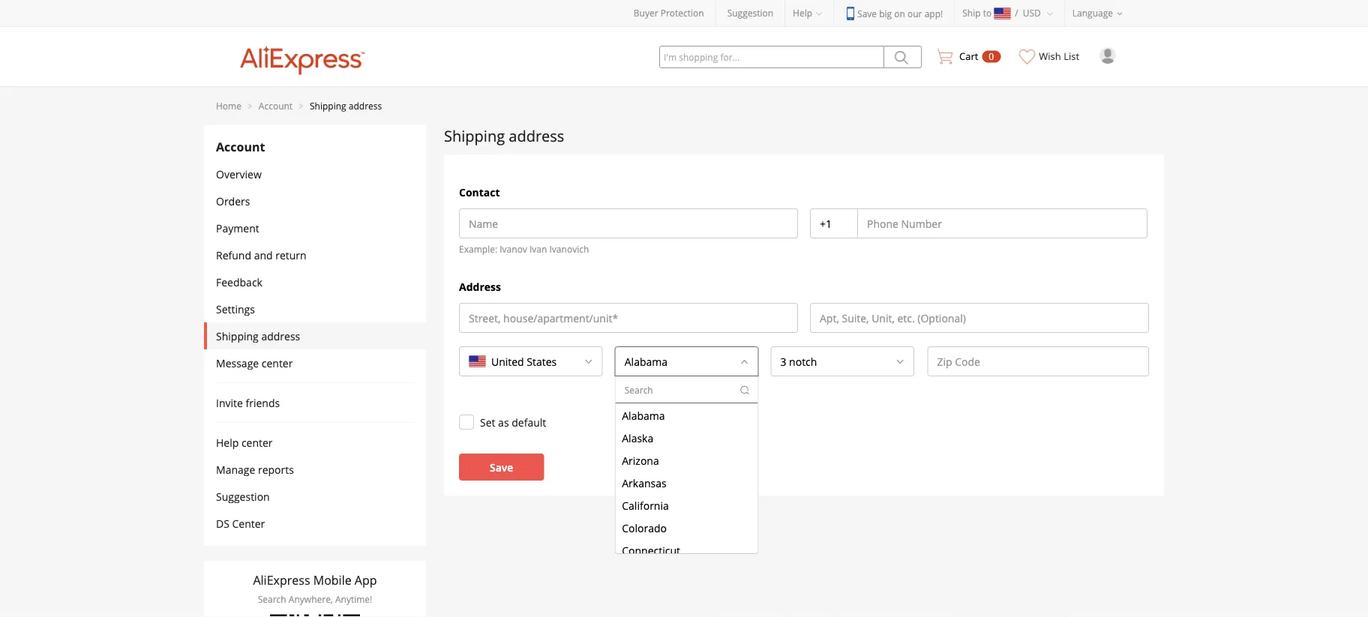 Task type: describe. For each thing, give the bounding box(es) containing it.
settings
[[216, 302, 255, 316]]

ivan
[[530, 243, 547, 255]]

friends
[[246, 396, 280, 410]]

search
[[258, 593, 286, 606]]

help center
[[216, 435, 273, 450]]

0 horizontal spatial address
[[261, 329, 300, 343]]

message
[[216, 356, 259, 370]]

Phone Number field
[[858, 209, 1147, 238]]

0 vertical spatial shipping address
[[444, 125, 564, 146]]

save for save big on our app!
[[857, 7, 877, 20]]

1 arrow down image from the left
[[740, 357, 749, 366]]

suggestion link
[[727, 7, 773, 19]]

1 horizontal spatial shipping
[[310, 99, 346, 112]]

app
[[355, 572, 377, 588]]

message center
[[216, 356, 293, 370]]

usd
[[1023, 7, 1041, 19]]

ds center
[[216, 516, 265, 531]]

mobile
[[313, 572, 352, 588]]

manage
[[216, 462, 255, 477]]

example:
[[459, 243, 497, 255]]

/ usd
[[1015, 7, 1041, 19]]

refund and return
[[216, 248, 307, 262]]

california
[[622, 498, 668, 512]]

1 > from the left
[[248, 99, 253, 112]]

invite
[[216, 396, 243, 410]]

buyer
[[634, 7, 658, 19]]

arizona
[[622, 453, 659, 467]]

3 notch
[[780, 354, 817, 369]]

app!
[[925, 7, 943, 20]]

/
[[1015, 7, 1018, 19]]

language
[[1072, 7, 1113, 19]]

0
[[989, 50, 994, 63]]

language link
[[1065, 0, 1134, 26]]

Name field
[[460, 209, 797, 238]]

0 vertical spatial account
[[259, 99, 293, 112]]

3
[[780, 354, 786, 369]]

save for save
[[490, 460, 513, 474]]

alaska
[[622, 431, 653, 445]]

1 horizontal spatial suggestion
[[727, 7, 773, 19]]

home > account > shipping address
[[216, 99, 382, 112]]

搜索 field
[[616, 377, 739, 403]]

0 horizontal spatial shipping
[[216, 329, 259, 343]]

reports
[[258, 462, 294, 477]]

center for help center
[[241, 435, 273, 450]]

set
[[480, 415, 495, 429]]

Street, house/apartment/unit* field
[[460, 304, 797, 332]]

united
[[491, 354, 524, 369]]

as
[[498, 415, 509, 429]]

cart
[[959, 50, 978, 63]]

return
[[275, 248, 307, 262]]

and
[[254, 248, 273, 262]]

wish
[[1039, 50, 1061, 63]]

big
[[879, 7, 892, 20]]

aliexpress
[[253, 572, 310, 588]]



Task type: locate. For each thing, give the bounding box(es) containing it.
1 vertical spatial account
[[216, 139, 265, 155]]

center up manage reports
[[241, 435, 273, 450]]

arkansas
[[622, 476, 666, 490]]

shipping address up contact
[[444, 125, 564, 146]]

suggestion
[[727, 7, 773, 19], [216, 489, 270, 504]]

alabama
[[625, 354, 668, 369], [622, 408, 665, 422]]

1 horizontal spatial save
[[857, 7, 877, 20]]

suggestion up ds center
[[216, 489, 270, 504]]

center right "message"
[[262, 356, 293, 370]]

0 vertical spatial center
[[262, 356, 293, 370]]

save
[[857, 7, 877, 20], [490, 460, 513, 474]]

None submit
[[884, 46, 922, 68]]

0 horizontal spatial help
[[216, 435, 239, 450]]

alabama up alaska
[[622, 408, 665, 422]]

list
[[1064, 50, 1079, 63]]

arrow down image
[[584, 357, 593, 366]]

save big on our app!
[[857, 7, 943, 20]]

shipping address link
[[310, 99, 382, 112]]

wish list link
[[1012, 27, 1088, 76]]

ship to
[[962, 7, 992, 19]]

help up manage at bottom
[[216, 435, 239, 450]]

example: ivanov ivan ivanovich
[[459, 243, 589, 255]]

account link
[[259, 99, 293, 112]]

states
[[527, 354, 557, 369]]

0 vertical spatial address
[[349, 99, 382, 112]]

anytime!
[[335, 593, 372, 606]]

None field
[[659, 347, 677, 376]]

0 vertical spatial suggestion
[[727, 7, 773, 19]]

address
[[459, 279, 501, 294]]

1 vertical spatial address
[[509, 125, 564, 146]]

2 vertical spatial shipping
[[216, 329, 259, 343]]

save inside button
[[490, 460, 513, 474]]

anywhere,
[[289, 593, 333, 606]]

help
[[793, 7, 812, 19], [216, 435, 239, 450]]

ship
[[962, 7, 981, 19]]

0 vertical spatial alabama
[[625, 354, 668, 369]]

payment
[[216, 221, 259, 235]]

suggestion up i'm shopping for... text box
[[727, 7, 773, 19]]

buyer protection link
[[634, 7, 704, 19]]

2 arrow down image from the left
[[896, 357, 905, 366]]

I'm shopping for... text field
[[659, 46, 884, 68]]

set as default
[[480, 415, 546, 429]]

buyer protection
[[634, 7, 704, 19]]

1 horizontal spatial address
[[349, 99, 382, 112]]

home
[[216, 99, 242, 112]]

0 horizontal spatial suggestion
[[216, 489, 270, 504]]

1 vertical spatial shipping address
[[216, 329, 300, 343]]

2 > from the left
[[299, 99, 304, 112]]

ivanovich
[[549, 243, 589, 255]]

address
[[349, 99, 382, 112], [509, 125, 564, 146], [261, 329, 300, 343]]

feedback
[[216, 275, 262, 289]]

0 horizontal spatial save
[[490, 460, 513, 474]]

help for help
[[793, 7, 812, 19]]

overview
[[216, 167, 262, 181]]

on
[[894, 7, 905, 20]]

shipping
[[310, 99, 346, 112], [444, 125, 505, 146], [216, 329, 259, 343]]

contact
[[459, 185, 500, 199]]

center for message center
[[262, 356, 293, 370]]

> right account link
[[299, 99, 304, 112]]

Search field
[[548, 347, 566, 376]]

alabama up 搜索 field
[[625, 354, 668, 369]]

2 horizontal spatial shipping
[[444, 125, 505, 146]]

0 vertical spatial help
[[793, 7, 812, 19]]

1 vertical spatial suggestion
[[216, 489, 270, 504]]

aliexpress mobile app search anywhere, anytime!
[[253, 572, 377, 606]]

connecticut
[[622, 543, 680, 557]]

notch
[[789, 354, 817, 369]]

ds
[[216, 516, 229, 531]]

protection
[[661, 7, 704, 19]]

manage reports
[[216, 462, 294, 477]]

united states
[[491, 354, 557, 369]]

1 vertical spatial shipping
[[444, 125, 505, 146]]

shipping address
[[444, 125, 564, 146], [216, 329, 300, 343]]

1 vertical spatial center
[[241, 435, 273, 450]]

shipping address up message center
[[216, 329, 300, 343]]

to
[[983, 7, 992, 19]]

1 vertical spatial save
[[490, 460, 513, 474]]

invite friends
[[216, 396, 280, 410]]

refund
[[216, 248, 251, 262]]

account right home
[[259, 99, 293, 112]]

0 vertical spatial save
[[857, 7, 877, 20]]

Apt, Suite, Unit, etc. (Optional)
 field
[[811, 304, 1148, 332]]

0 vertical spatial shipping
[[310, 99, 346, 112]]

0 horizontal spatial arrow down image
[[740, 357, 749, 366]]

1 vertical spatial alabama
[[622, 408, 665, 422]]

colorado
[[622, 521, 666, 535]]

>
[[248, 99, 253, 112], [299, 99, 304, 112]]

account
[[259, 99, 293, 112], [216, 139, 265, 155]]

1 vertical spatial help
[[216, 435, 239, 450]]

0 horizontal spatial >
[[248, 99, 253, 112]]

save left big
[[857, 7, 877, 20]]

save down as
[[490, 460, 513, 474]]

0 horizontal spatial shipping address
[[216, 329, 300, 343]]

help right suggestion link
[[793, 7, 812, 19]]

arrow down image
[[740, 357, 749, 366], [896, 357, 905, 366]]

account up overview
[[216, 139, 265, 155]]

2 horizontal spatial address
[[509, 125, 564, 146]]

our
[[908, 7, 922, 20]]

shipping right account link
[[310, 99, 346, 112]]

ivanov
[[500, 243, 527, 255]]

> right home
[[248, 99, 253, 112]]

help for help center
[[216, 435, 239, 450]]

center
[[262, 356, 293, 370], [241, 435, 273, 450]]

orders
[[216, 194, 250, 208]]

save button
[[459, 454, 544, 481]]

wish list
[[1039, 50, 1079, 63]]

shipping up "message"
[[216, 329, 259, 343]]

default
[[512, 415, 546, 429]]

2 vertical spatial address
[[261, 329, 300, 343]]

center
[[232, 516, 265, 531]]

home link
[[216, 99, 242, 112]]

shipping up contact
[[444, 125, 505, 146]]

1 horizontal spatial help
[[793, 7, 812, 19]]

1 horizontal spatial >
[[299, 99, 304, 112]]

Zip Code field
[[928, 347, 1148, 376]]

+1 field
[[811, 209, 858, 238]]

1 horizontal spatial arrow down image
[[896, 357, 905, 366]]

save big on our app! link
[[845, 7, 943, 20]]

1 horizontal spatial shipping address
[[444, 125, 564, 146]]



Task type: vqa. For each thing, say whether or not it's contained in the screenshot.
Bl
no



